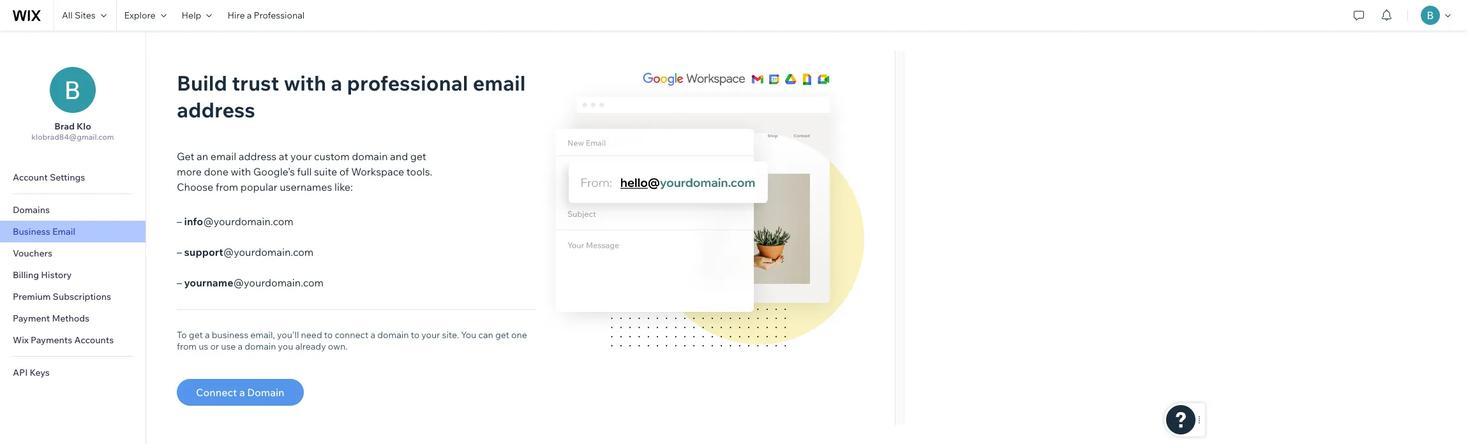 Task type: describe. For each thing, give the bounding box(es) containing it.
popular
[[241, 180, 278, 193]]

domain inside get an email address at your custom domain and get more done with google's full suite of workspace tools. choose from popular usernames like:
[[352, 150, 388, 163]]

full
[[297, 165, 312, 178]]

billing history link
[[0, 264, 146, 286]]

hire a professional
[[228, 10, 305, 21]]

premium subscriptions
[[13, 291, 111, 303]]

build trust with a professional email address
[[177, 70, 526, 122]]

keys
[[30, 367, 50, 379]]

can
[[479, 329, 494, 341]]

you'll
[[277, 329, 299, 341]]

sidebar element
[[0, 31, 146, 444]]

info
[[184, 215, 203, 228]]

sites
[[75, 10, 96, 21]]

you
[[278, 341, 293, 352]]

business
[[13, 226, 50, 238]]

your inside to get a business email, you'll need to connect a domain to your site. you can get one from us or use a domain you already own.
[[422, 329, 440, 341]]

you
[[461, 329, 477, 341]]

premium
[[13, 291, 51, 303]]

help
[[182, 10, 201, 21]]

support
[[184, 246, 223, 258]]

your inside get an email address at your custom domain and get more done with google's full suite of workspace tools. choose from popular usernames like:
[[291, 150, 312, 163]]

api keys
[[13, 367, 50, 379]]

payments
[[31, 335, 72, 346]]

get an email address at your custom domain and get more done with google's full suite of workspace tools. choose from popular usernames like:
[[177, 150, 433, 193]]

suite
[[314, 165, 337, 178]]

account
[[13, 172, 48, 183]]

connect
[[335, 329, 369, 341]]

account settings
[[13, 172, 85, 183]]

all
[[62, 10, 73, 21]]

help button
[[174, 0, 220, 31]]

from inside get an email address at your custom domain and get more done with google's full suite of workspace tools. choose from popular usernames like:
[[216, 180, 238, 193]]

professional
[[254, 10, 305, 21]]

to get a business email, you'll need to connect a domain to your site. you can get one from us or use a domain you already own.
[[177, 329, 527, 352]]

subscriptions
[[53, 291, 111, 303]]

explore
[[124, 10, 156, 21]]

premium subscriptions link
[[0, 286, 146, 308]]

site.
[[442, 329, 459, 341]]

hire
[[228, 10, 245, 21]]

yourname
[[184, 276, 233, 289]]

2 to from the left
[[411, 329, 420, 341]]

@yourdomain.com for – info @yourdomain.com
[[203, 215, 294, 228]]

professional
[[347, 70, 468, 95]]

get inside get an email address at your custom domain and get more done with google's full suite of workspace tools. choose from popular usernames like:
[[410, 150, 426, 163]]

all sites
[[62, 10, 96, 21]]

domain
[[247, 386, 285, 399]]

wix payments accounts link
[[0, 330, 146, 351]]

email inside get an email address at your custom domain and get more done with google's full suite of workspace tools. choose from popular usernames like:
[[211, 150, 236, 163]]

need
[[301, 329, 322, 341]]

accounts
[[74, 335, 114, 346]]

usernames
[[280, 180, 332, 193]]

business email
[[13, 226, 75, 238]]

already
[[295, 341, 326, 352]]

– info @yourdomain.com
[[177, 215, 294, 228]]

email,
[[250, 329, 275, 341]]

payment methods link
[[0, 308, 146, 330]]

history
[[41, 269, 72, 281]]

domains link
[[0, 199, 146, 221]]

billing history
[[13, 269, 72, 281]]

domains
[[13, 204, 50, 216]]

like:
[[335, 180, 353, 193]]

an
[[197, 150, 208, 163]]

2 horizontal spatial get
[[496, 329, 510, 341]]

trust
[[232, 70, 279, 95]]

us
[[199, 341, 208, 352]]

to
[[177, 329, 187, 341]]



Task type: locate. For each thing, give the bounding box(es) containing it.
with inside build trust with a professional email address
[[284, 70, 326, 95]]

0 vertical spatial your
[[291, 150, 312, 163]]

2 vertical spatial @yourdomain.com
[[233, 276, 324, 289]]

1 vertical spatial –
[[177, 246, 182, 258]]

from
[[216, 180, 238, 193], [177, 341, 197, 352]]

from down done
[[216, 180, 238, 193]]

0 horizontal spatial with
[[231, 165, 251, 178]]

– support @yourdomain.com
[[177, 246, 314, 258]]

with right trust
[[284, 70, 326, 95]]

address inside build trust with a professional email address
[[177, 97, 255, 122]]

0 horizontal spatial your
[[291, 150, 312, 163]]

from inside to get a business email, you'll need to connect a domain to your site. you can get one from us or use a domain you already own.
[[177, 341, 197, 352]]

@yourdomain.com up – support @yourdomain.com
[[203, 215, 294, 228]]

– left support on the bottom left of the page
[[177, 246, 182, 258]]

domain
[[352, 150, 388, 163], [378, 329, 409, 341], [245, 341, 276, 352]]

get
[[410, 150, 426, 163], [189, 329, 203, 341], [496, 329, 510, 341]]

2 – from the top
[[177, 246, 182, 258]]

business email link
[[0, 221, 146, 243]]

settings
[[50, 172, 85, 183]]

1 vertical spatial from
[[177, 341, 197, 352]]

api keys link
[[0, 362, 146, 384]]

business
[[212, 329, 248, 341]]

choose
[[177, 180, 213, 193]]

1 vertical spatial your
[[422, 329, 440, 341]]

–
[[177, 215, 182, 228], [177, 246, 182, 258], [177, 276, 182, 289]]

to
[[324, 329, 333, 341], [411, 329, 420, 341]]

wix
[[13, 335, 29, 346]]

1 vertical spatial email
[[211, 150, 236, 163]]

– for – support @yourdomain.com
[[177, 246, 182, 258]]

brad
[[54, 121, 75, 132]]

custom
[[314, 150, 350, 163]]

domain right the connect
[[378, 329, 409, 341]]

and
[[390, 150, 408, 163]]

1 vertical spatial @yourdomain.com
[[223, 246, 314, 258]]

1 horizontal spatial to
[[411, 329, 420, 341]]

your
[[291, 150, 312, 163], [422, 329, 440, 341]]

connect
[[196, 386, 237, 399]]

or
[[210, 341, 219, 352]]

address
[[177, 97, 255, 122], [239, 150, 277, 163]]

payment methods
[[13, 313, 89, 324]]

– left 'info'
[[177, 215, 182, 228]]

to right need
[[324, 329, 333, 341]]

klobrad84@gmail.com
[[32, 132, 114, 142]]

own.
[[328, 341, 348, 352]]

brad klo klobrad84@gmail.com
[[32, 121, 114, 142]]

0 vertical spatial email
[[473, 70, 526, 95]]

0 vertical spatial with
[[284, 70, 326, 95]]

account settings link
[[0, 167, 146, 188]]

methods
[[52, 313, 89, 324]]

hire a professional link
[[220, 0, 312, 31]]

2 vertical spatial –
[[177, 276, 182, 289]]

get right can
[[496, 329, 510, 341]]

1 to from the left
[[324, 329, 333, 341]]

api
[[13, 367, 28, 379]]

with inside get an email address at your custom domain and get more done with google's full suite of workspace tools. choose from popular usernames like:
[[231, 165, 251, 178]]

address down build
[[177, 97, 255, 122]]

@yourdomain.com down – support @yourdomain.com
[[233, 276, 324, 289]]

– for – yourname @yourdomain.com
[[177, 276, 182, 289]]

billing
[[13, 269, 39, 281]]

to left site. at the bottom left
[[411, 329, 420, 341]]

1 horizontal spatial email
[[473, 70, 526, 95]]

1 horizontal spatial your
[[422, 329, 440, 341]]

connect a domain button
[[177, 379, 304, 406]]

0 horizontal spatial get
[[189, 329, 203, 341]]

domain left you
[[245, 341, 276, 352]]

at
[[279, 150, 288, 163]]

address inside get an email address at your custom domain and get more done with google's full suite of workspace tools. choose from popular usernames like:
[[239, 150, 277, 163]]

one
[[512, 329, 527, 341]]

more
[[177, 165, 202, 178]]

vouchers link
[[0, 243, 146, 264]]

tools.
[[407, 165, 433, 178]]

0 horizontal spatial email
[[211, 150, 236, 163]]

email
[[52, 226, 75, 238]]

@yourdomain.com for – support @yourdomain.com
[[223, 246, 314, 258]]

vouchers
[[13, 248, 52, 259]]

of
[[340, 165, 349, 178]]

0 horizontal spatial to
[[324, 329, 333, 341]]

get up tools.
[[410, 150, 426, 163]]

domain up workspace
[[352, 150, 388, 163]]

a inside build trust with a professional email address
[[331, 70, 343, 95]]

– yourname @yourdomain.com
[[177, 276, 324, 289]]

klo
[[77, 121, 91, 132]]

0 vertical spatial address
[[177, 97, 255, 122]]

a inside "button"
[[239, 386, 245, 399]]

1 horizontal spatial from
[[216, 180, 238, 193]]

build
[[177, 70, 227, 95]]

connect a domain
[[196, 386, 285, 399]]

0 vertical spatial –
[[177, 215, 182, 228]]

3 – from the top
[[177, 276, 182, 289]]

payment
[[13, 313, 50, 324]]

– left yourname
[[177, 276, 182, 289]]

with
[[284, 70, 326, 95], [231, 165, 251, 178]]

0 horizontal spatial from
[[177, 341, 197, 352]]

done
[[204, 165, 229, 178]]

@yourdomain.com up – yourname @yourdomain.com
[[223, 246, 314, 258]]

get right to
[[189, 329, 203, 341]]

your left site. at the bottom left
[[422, 329, 440, 341]]

1 horizontal spatial with
[[284, 70, 326, 95]]

email
[[473, 70, 526, 95], [211, 150, 236, 163]]

google's
[[253, 165, 295, 178]]

@yourdomain.com
[[203, 215, 294, 228], [223, 246, 314, 258], [233, 276, 324, 289]]

use
[[221, 341, 236, 352]]

a
[[247, 10, 252, 21], [331, 70, 343, 95], [205, 329, 210, 341], [371, 329, 376, 341], [238, 341, 243, 352], [239, 386, 245, 399]]

0 vertical spatial @yourdomain.com
[[203, 215, 294, 228]]

@yourdomain.com for – yourname @yourdomain.com
[[233, 276, 324, 289]]

address up google's
[[239, 150, 277, 163]]

1 vertical spatial address
[[239, 150, 277, 163]]

with up popular
[[231, 165, 251, 178]]

0 vertical spatial from
[[216, 180, 238, 193]]

from left us
[[177, 341, 197, 352]]

get
[[177, 150, 194, 163]]

1 – from the top
[[177, 215, 182, 228]]

wix payments accounts
[[13, 335, 114, 346]]

1 vertical spatial with
[[231, 165, 251, 178]]

email inside build trust with a professional email address
[[473, 70, 526, 95]]

your up full
[[291, 150, 312, 163]]

– for – info @yourdomain.com
[[177, 215, 182, 228]]

1 horizontal spatial get
[[410, 150, 426, 163]]

workspace
[[351, 165, 404, 178]]



Task type: vqa. For each thing, say whether or not it's contained in the screenshot.
Domains link
yes



